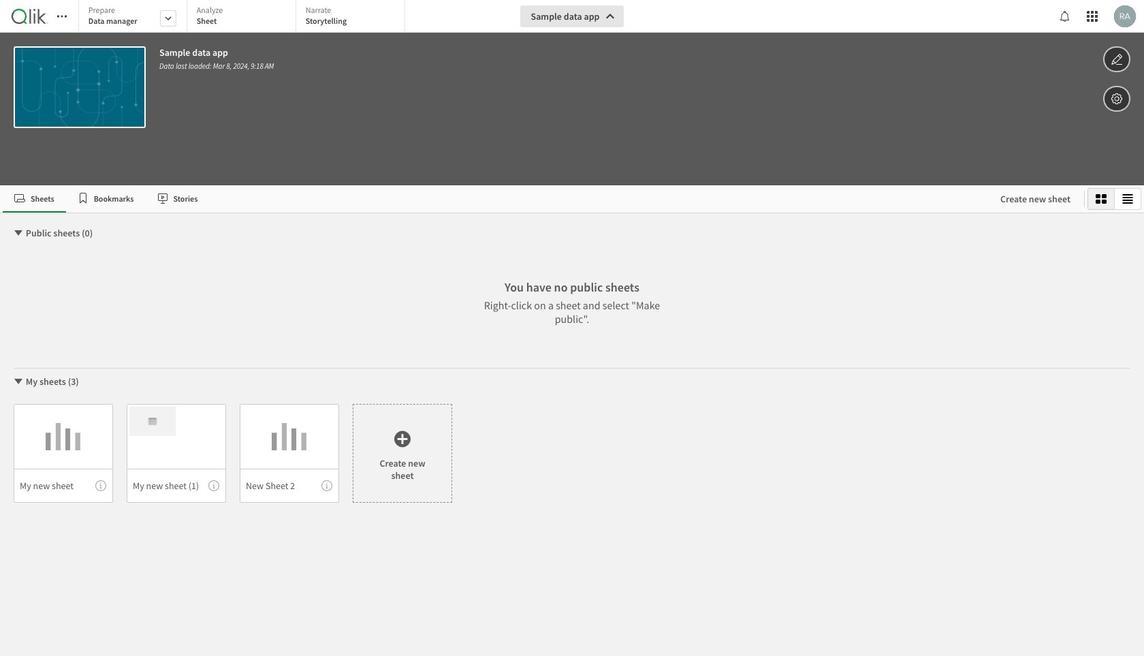 Task type: locate. For each thing, give the bounding box(es) containing it.
0 horizontal spatial tooltip
[[95, 480, 106, 491]]

tooltip
[[95, 480, 106, 491], [208, 480, 219, 491], [322, 480, 332, 491]]

edit image
[[1111, 51, 1124, 67]]

tooltip for new sheet 2 sheet is selected. press the spacebar or enter key to open new sheet 2 sheet. use the right and left arrow keys to navigate. element 'menu item'
[[322, 480, 332, 491]]

2 menu item from the left
[[127, 469, 226, 503]]

2 tooltip from the left
[[208, 480, 219, 491]]

menu item for my new sheet sheet is selected. press the spacebar or enter key to open my new sheet sheet. use the right and left arrow keys to navigate. element
[[14, 469, 113, 503]]

toolbar
[[0, 0, 1145, 185]]

1 tooltip from the left
[[95, 480, 106, 491]]

menu item for new sheet 2 sheet is selected. press the spacebar or enter key to open new sheet 2 sheet. use the right and left arrow keys to navigate. element
[[240, 469, 339, 503]]

tooltip inside new sheet 2 sheet is selected. press the spacebar or enter key to open new sheet 2 sheet. use the right and left arrow keys to navigate. element
[[322, 480, 332, 491]]

ruby anderson image
[[1115, 5, 1136, 27]]

1 horizontal spatial menu item
[[127, 469, 226, 503]]

2 horizontal spatial tooltip
[[322, 480, 332, 491]]

1 horizontal spatial tooltip
[[208, 480, 219, 491]]

tooltip inside my new sheet (1) sheet is selected. press the spacebar or enter key to open my new sheet (1) sheet. use the right and left arrow keys to navigate. element
[[208, 480, 219, 491]]

menu item
[[14, 469, 113, 503], [127, 469, 226, 503], [240, 469, 339, 503]]

group
[[1088, 188, 1142, 210]]

0 horizontal spatial menu item
[[14, 469, 113, 503]]

2 horizontal spatial menu item
[[240, 469, 339, 503]]

tooltip for 'menu item' corresponding to my new sheet sheet is selected. press the spacebar or enter key to open my new sheet sheet. use the right and left arrow keys to navigate. element
[[95, 480, 106, 491]]

3 menu item from the left
[[240, 469, 339, 503]]

tooltip inside my new sheet sheet is selected. press the spacebar or enter key to open my new sheet sheet. use the right and left arrow keys to navigate. element
[[95, 480, 106, 491]]

1 menu item from the left
[[14, 469, 113, 503]]

app options image
[[1111, 91, 1124, 107]]

application
[[0, 0, 1145, 656]]

3 tooltip from the left
[[322, 480, 332, 491]]

tab list
[[78, 0, 410, 34], [3, 185, 987, 213]]



Task type: describe. For each thing, give the bounding box(es) containing it.
menu item for my new sheet (1) sheet is selected. press the spacebar or enter key to open my new sheet (1) sheet. use the right and left arrow keys to navigate. element
[[127, 469, 226, 503]]

collapse image
[[13, 376, 24, 387]]

1 vertical spatial tab list
[[3, 185, 987, 213]]

0 vertical spatial tab list
[[78, 0, 410, 34]]

my new sheet (1) sheet is selected. press the spacebar or enter key to open my new sheet (1) sheet. use the right and left arrow keys to navigate. element
[[127, 404, 226, 503]]

grid view image
[[1096, 193, 1107, 204]]

list view image
[[1123, 193, 1134, 204]]

collapse image
[[13, 228, 24, 238]]

new sheet 2 sheet is selected. press the spacebar or enter key to open new sheet 2 sheet. use the right and left arrow keys to navigate. element
[[240, 404, 339, 503]]

tooltip for 'menu item' corresponding to my new sheet (1) sheet is selected. press the spacebar or enter key to open my new sheet (1) sheet. use the right and left arrow keys to navigate. element
[[208, 480, 219, 491]]

my new sheet sheet is selected. press the spacebar or enter key to open my new sheet sheet. use the right and left arrow keys to navigate. element
[[14, 404, 113, 503]]



Task type: vqa. For each thing, say whether or not it's contained in the screenshot.
My New Sheet (1) Sheet Is Selected. Press The Spacebar Or Enter Key To Open My New Sheet (1) Sheet. Use The Right And Left Arrow Keys To Navigate. element's menu item
yes



